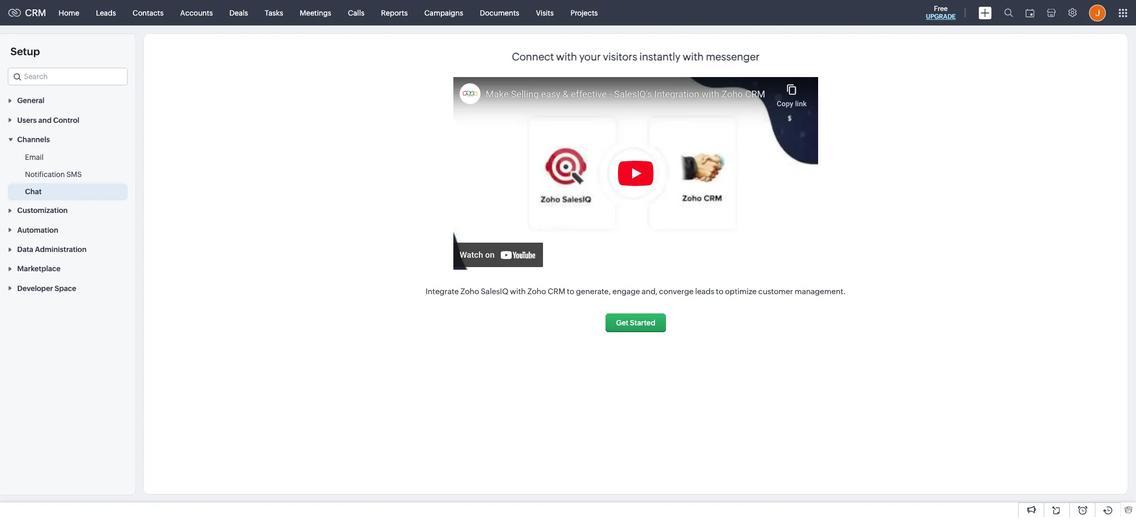 Task type: vqa. For each thing, say whether or not it's contained in the screenshot.
Projects Zoho Projects
no



Task type: locate. For each thing, give the bounding box(es) containing it.
automation
[[17, 226, 58, 234]]

with right instantly
[[683, 51, 704, 63]]

0 horizontal spatial crm
[[25, 7, 46, 18]]

setup
[[10, 45, 40, 57]]

developer space
[[17, 285, 76, 293]]

projects link
[[562, 0, 606, 25]]

1 vertical spatial crm
[[548, 287, 566, 296]]

engage
[[613, 287, 640, 296]]

crm
[[25, 7, 46, 18], [548, 287, 566, 296]]

0 horizontal spatial with
[[510, 287, 526, 296]]

users and control
[[17, 116, 79, 124]]

tasks link
[[256, 0, 292, 25]]

to right leads
[[716, 287, 724, 296]]

developer
[[17, 285, 53, 293]]

email link
[[25, 152, 44, 163]]

with left your at the top of page
[[556, 51, 577, 63]]

with
[[556, 51, 577, 63], [683, 51, 704, 63], [510, 287, 526, 296]]

free
[[934, 5, 948, 13]]

to
[[567, 287, 575, 296], [716, 287, 724, 296]]

channels region
[[0, 149, 136, 201]]

data administration button
[[0, 240, 136, 259]]

0 horizontal spatial to
[[567, 287, 575, 296]]

campaigns
[[425, 9, 463, 17]]

calendar image
[[1026, 9, 1035, 17]]

developer space button
[[0, 279, 136, 298]]

connect with your visitors instantly with messenger
[[512, 51, 760, 63]]

get started button
[[606, 314, 666, 333]]

None field
[[8, 68, 128, 86]]

1 horizontal spatial zoho
[[528, 287, 546, 296]]

space
[[55, 285, 76, 293]]

get started
[[616, 319, 656, 327]]

leads
[[96, 9, 116, 17]]

search element
[[998, 0, 1020, 26]]

create menu element
[[973, 0, 998, 25]]

deals
[[230, 9, 248, 17]]

calls
[[348, 9, 365, 17]]

converge
[[659, 287, 694, 296]]

messenger
[[706, 51, 760, 63]]

general button
[[0, 91, 136, 110]]

meetings link
[[292, 0, 340, 25]]

notification
[[25, 171, 65, 179]]

0 vertical spatial crm
[[25, 7, 46, 18]]

home link
[[50, 0, 88, 25]]

create menu image
[[979, 7, 992, 19]]

channels
[[17, 136, 50, 144]]

crm left generate,
[[548, 287, 566, 296]]

generate,
[[576, 287, 611, 296]]

customization button
[[0, 201, 136, 220]]

deals link
[[221, 0, 256, 25]]

projects
[[571, 9, 598, 17]]

profile image
[[1090, 4, 1106, 21]]

1 horizontal spatial with
[[556, 51, 577, 63]]

campaigns link
[[416, 0, 472, 25]]

started
[[630, 319, 656, 327]]

0 horizontal spatial zoho
[[461, 287, 479, 296]]

data administration
[[17, 246, 87, 254]]

documents link
[[472, 0, 528, 25]]

crm left home on the left of page
[[25, 7, 46, 18]]

zoho right "salesiq"
[[528, 287, 546, 296]]

with right "salesiq"
[[510, 287, 526, 296]]

1 horizontal spatial to
[[716, 287, 724, 296]]

2 horizontal spatial with
[[683, 51, 704, 63]]

profile element
[[1083, 0, 1113, 25]]

and
[[38, 116, 52, 124]]

your
[[579, 51, 601, 63]]

zoho left "salesiq"
[[461, 287, 479, 296]]

to left generate,
[[567, 287, 575, 296]]

users
[[17, 116, 37, 124]]

contacts link
[[124, 0, 172, 25]]

upgrade
[[926, 13, 956, 20]]

management.
[[795, 287, 846, 296]]

marketplace button
[[0, 259, 136, 279]]

zoho
[[461, 287, 479, 296], [528, 287, 546, 296]]

control
[[53, 116, 79, 124]]



Task type: describe. For each thing, give the bounding box(es) containing it.
optimize
[[725, 287, 757, 296]]

marketplace
[[17, 265, 61, 273]]

customer
[[759, 287, 793, 296]]

accounts
[[180, 9, 213, 17]]

customization
[[17, 207, 68, 215]]

visitors
[[603, 51, 638, 63]]

free upgrade
[[926, 5, 956, 20]]

home
[[59, 9, 79, 17]]

leads link
[[88, 0, 124, 25]]

email
[[25, 153, 44, 162]]

visits link
[[528, 0, 562, 25]]

integrate
[[426, 287, 459, 296]]

instantly
[[640, 51, 681, 63]]

notification sms
[[25, 171, 82, 179]]

accounts link
[[172, 0, 221, 25]]

1 to from the left
[[567, 287, 575, 296]]

tasks
[[265, 9, 283, 17]]

meetings
[[300, 9, 331, 17]]

leads
[[695, 287, 715, 296]]

contacts
[[133, 9, 164, 17]]

chat link
[[25, 187, 42, 197]]

search image
[[1005, 8, 1014, 17]]

1 horizontal spatial crm
[[548, 287, 566, 296]]

sms
[[66, 171, 82, 179]]

and,
[[642, 287, 658, 296]]

users and control button
[[0, 110, 136, 130]]

notification sms link
[[25, 169, 82, 180]]

connect
[[512, 51, 554, 63]]

integrate zoho salesiq with zoho crm to generate, engage and, converge leads to optimize customer management.
[[426, 287, 846, 296]]

administration
[[35, 246, 87, 254]]

get
[[616, 319, 629, 327]]

chat
[[25, 188, 42, 196]]

Search text field
[[8, 68, 127, 85]]

1 zoho from the left
[[461, 287, 479, 296]]

calls link
[[340, 0, 373, 25]]

crm link
[[8, 7, 46, 18]]

automation button
[[0, 220, 136, 240]]

general
[[17, 97, 44, 105]]

2 zoho from the left
[[528, 287, 546, 296]]

2 to from the left
[[716, 287, 724, 296]]

documents
[[480, 9, 520, 17]]

reports
[[381, 9, 408, 17]]

data
[[17, 246, 33, 254]]

salesiq
[[481, 287, 509, 296]]

visits
[[536, 9, 554, 17]]

channels button
[[0, 130, 136, 149]]

reports link
[[373, 0, 416, 25]]



